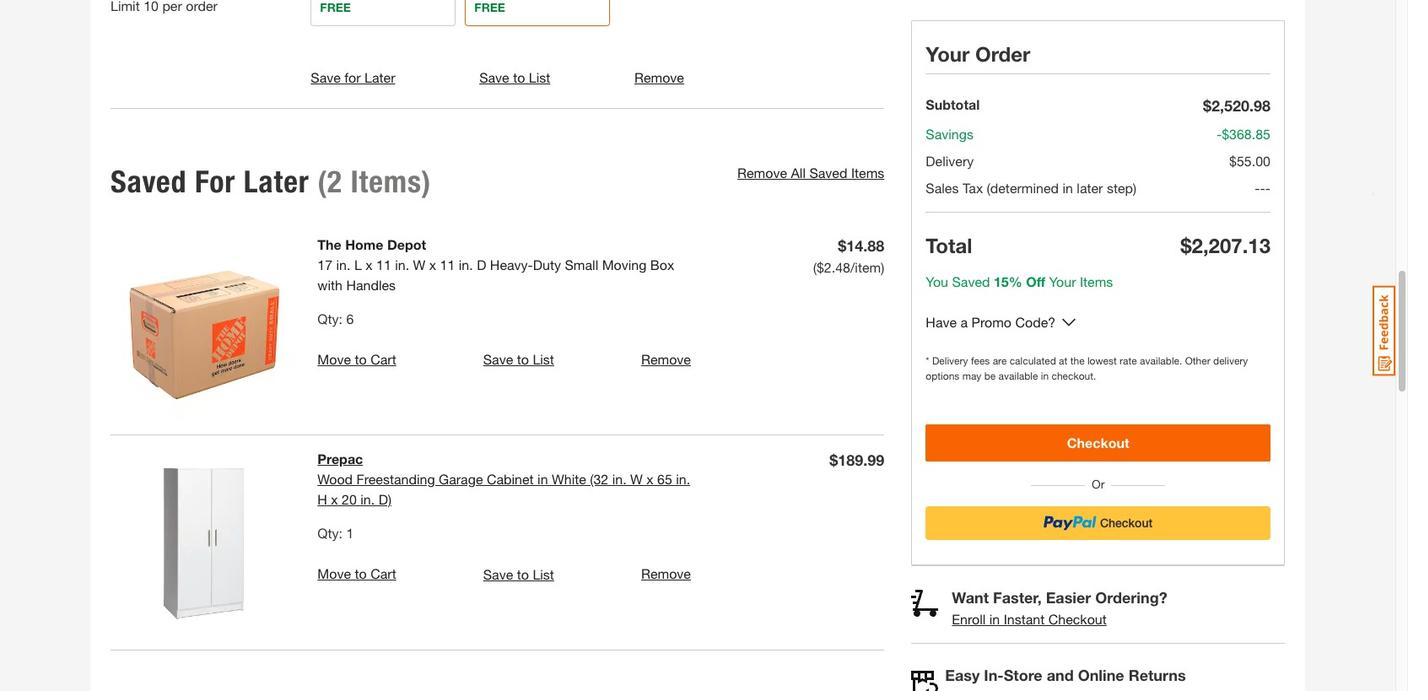 Task type: locate. For each thing, give the bounding box(es) containing it.
off
[[1027, 273, 1046, 290]]

1 horizontal spatial free
[[475, 0, 506, 15]]

your
[[926, 42, 970, 66], [1050, 273, 1077, 290]]

move
[[318, 351, 351, 367], [318, 566, 351, 582]]

saved left for
[[111, 164, 187, 200]]

0 vertical spatial later
[[365, 69, 395, 85]]

x left "d"
[[429, 256, 437, 273]]

later left '2'
[[244, 164, 309, 200]]

qty: for qty: 6
[[318, 310, 343, 327]]

free button
[[311, 0, 456, 27], [465, 0, 611, 27]]

move to cart down 1
[[318, 566, 396, 582]]

0 horizontal spatial w
[[413, 256, 426, 273]]

cabinet
[[487, 471, 534, 487]]

0 vertical spatial move
[[318, 351, 351, 367]]

---
[[1255, 180, 1271, 196]]

w
[[413, 256, 426, 273], [631, 471, 643, 487]]

0 horizontal spatial free
[[320, 0, 351, 15]]

moving
[[602, 256, 647, 273]]

save for save to list button to the top
[[480, 69, 510, 85]]

in
[[1063, 180, 1074, 196], [1041, 370, 1049, 382], [538, 471, 548, 487], [990, 611, 1000, 627]]

1 vertical spatial save to list
[[483, 351, 554, 367]]

in down calculated on the right of the page
[[1041, 370, 1049, 382]]

saved
[[111, 164, 187, 200], [810, 164, 848, 181], [952, 273, 991, 290]]

$14.88
[[838, 236, 885, 255]]

1 vertical spatial save to list button
[[483, 350, 554, 370]]

move down qty: 6
[[318, 351, 351, 367]]

freestanding
[[357, 471, 435, 487]]

delivery down savings
[[926, 153, 974, 169]]

easy in-store and online returns
[[946, 666, 1186, 685]]

later for for
[[244, 164, 309, 200]]

11 left "d"
[[440, 256, 455, 273]]

$2.48
[[817, 259, 851, 275]]

save to list button for depot
[[483, 350, 554, 370]]

1 vertical spatial cart
[[371, 566, 396, 582]]

in. left the l
[[336, 256, 351, 273]]

garage
[[439, 471, 483, 487]]

1 horizontal spatial w
[[631, 471, 643, 487]]

product image
[[111, 235, 297, 421], [111, 449, 297, 636]]

2 horizontal spatial saved
[[952, 273, 991, 290]]

in left later
[[1063, 180, 1074, 196]]

( up the
[[317, 164, 327, 200]]

l
[[354, 256, 362, 273]]

0 vertical spatial remove button
[[635, 67, 685, 88]]

save to list
[[480, 69, 551, 85], [483, 351, 554, 367], [483, 566, 554, 582]]

online
[[1078, 666, 1125, 685]]

2 free from the left
[[475, 0, 506, 15]]

0 vertical spatial (
[[317, 164, 327, 200]]

cart for 6
[[371, 351, 396, 367]]

tax
[[963, 180, 983, 196]]

11 up handles
[[376, 256, 391, 273]]

1 horizontal spatial your
[[1050, 273, 1077, 290]]

product image for qty: 6
[[111, 235, 297, 421]]

checkout down easier on the bottom of page
[[1049, 611, 1107, 627]]

to for move to cart button related to 6
[[355, 351, 367, 367]]

save to list for freestanding
[[483, 566, 554, 582]]

your up subtotal
[[926, 42, 970, 66]]

1 product image from the top
[[111, 235, 297, 421]]

1 horizontal spatial later
[[365, 69, 395, 85]]

2 move to cart from the top
[[318, 566, 396, 582]]

2 cart from the top
[[371, 566, 396, 582]]

0 vertical spatial cart
[[371, 351, 396, 367]]

1 move to cart from the top
[[318, 351, 396, 367]]

2 move from the top
[[318, 566, 351, 582]]

2 free button from the left
[[465, 0, 611, 27]]

w inside prepac wood freestanding garage cabinet in white (32 in. w x 65 in. h x 20 in. d)
[[631, 471, 643, 487]]

0 horizontal spatial later
[[244, 164, 309, 200]]

in. left "d"
[[459, 256, 473, 273]]

move for 1
[[318, 566, 351, 582]]

later
[[1077, 180, 1104, 196]]

1 vertical spatial checkout
[[1049, 611, 1107, 627]]

1 vertical spatial w
[[631, 471, 643, 487]]

1 horizontal spatial items
[[852, 164, 885, 181]]

sales
[[926, 180, 959, 196]]

remove button
[[635, 67, 685, 88], [641, 349, 691, 370], [641, 564, 691, 585]]

0 vertical spatial save to list
[[480, 69, 551, 85]]

remove all saved items link
[[738, 164, 885, 181]]

$55.00
[[1230, 153, 1271, 169]]

move to cart down 6
[[318, 351, 396, 367]]

other
[[1186, 355, 1211, 367]]

1 cart from the top
[[371, 351, 396, 367]]

0 horizontal spatial saved
[[111, 164, 187, 200]]

save for save to list button related to depot
[[483, 351, 513, 367]]

-
[[1217, 126, 1222, 142], [1255, 180, 1261, 196], [1261, 180, 1266, 196], [1266, 180, 1271, 196]]

1 move to cart button from the top
[[318, 349, 396, 370]]

in inside prepac wood freestanding garage cabinet in white (32 in. w x 65 in. h x 20 in. d)
[[538, 471, 548, 487]]

the
[[1071, 355, 1085, 367]]

options
[[926, 370, 960, 382]]

0 horizontal spatial your
[[926, 42, 970, 66]]

to
[[513, 69, 525, 85], [355, 351, 367, 367], [517, 351, 529, 367], [355, 566, 367, 582], [517, 566, 529, 582]]

save for save for later button
[[311, 69, 341, 85]]

move to cart button down 1
[[318, 564, 396, 585]]

w left 65
[[631, 471, 643, 487]]

save for later button
[[311, 67, 395, 88]]

move down qty: 1
[[318, 566, 351, 582]]

to for save to list button related to depot
[[517, 351, 529, 367]]

2 move to cart button from the top
[[318, 564, 396, 585]]

item
[[1080, 273, 1107, 290]]

17
[[318, 256, 333, 273]]

delivery up options
[[933, 355, 969, 367]]

0 vertical spatial checkout
[[1068, 435, 1130, 451]]

( left /item)
[[814, 259, 817, 275]]

save inside save for later button
[[311, 69, 341, 85]]

later right for
[[365, 69, 395, 85]]

white
[[552, 471, 587, 487]]

saved right all
[[810, 164, 848, 181]]

save
[[311, 69, 341, 85], [480, 69, 510, 85], [483, 351, 513, 367], [483, 566, 513, 582]]

in. right (32
[[613, 471, 627, 487]]

to for save to list button to the top
[[513, 69, 525, 85]]

0 horizontal spatial 11
[[376, 256, 391, 273]]

1 vertical spatial move
[[318, 566, 351, 582]]

0 vertical spatial move to cart
[[318, 351, 396, 367]]

11
[[376, 256, 391, 273], [440, 256, 455, 273]]

w for 11
[[413, 256, 426, 273]]

remove for remove all saved items
[[738, 164, 788, 181]]

for
[[195, 164, 236, 200]]

d
[[477, 256, 487, 273]]

1 vertical spatial (
[[814, 259, 817, 275]]

list
[[529, 69, 551, 85], [533, 351, 554, 367], [533, 566, 554, 582]]

0 vertical spatial product image
[[111, 235, 297, 421]]

items right '2'
[[351, 164, 422, 200]]

qty: left 1
[[318, 525, 343, 541]]

to for move to cart button for 1
[[355, 566, 367, 582]]

may
[[963, 370, 982, 382]]

checkout up the "or"
[[1068, 435, 1130, 451]]

remove for remove button associated with prepac wood freestanding garage cabinet in white (32 in. w x 65 in. h x 20 in. d)
[[641, 566, 691, 582]]

you
[[926, 273, 949, 290]]

*
[[926, 355, 930, 367]]

1 horizontal spatial free button
[[465, 0, 611, 27]]

later
[[365, 69, 395, 85], [244, 164, 309, 200]]

box
[[651, 256, 675, 273]]

in.
[[336, 256, 351, 273], [395, 256, 409, 273], [459, 256, 473, 273], [613, 471, 627, 487], [676, 471, 691, 487], [361, 491, 375, 507]]

2 product image from the top
[[111, 449, 297, 636]]

1 move from the top
[[318, 351, 351, 367]]

1 vertical spatial qty:
[[318, 525, 343, 541]]

saved right 'you'
[[952, 273, 991, 290]]

w inside the home depot 17 in. l x 11 in. w x 11 in. d heavy-duty small moving box with handles
[[413, 256, 426, 273]]

x right the h
[[331, 491, 338, 507]]

65
[[658, 471, 673, 487]]

1 vertical spatial remove button
[[641, 349, 691, 370]]

0 vertical spatial list
[[529, 69, 551, 85]]

checkout button
[[926, 425, 1271, 462]]

qty: 1
[[318, 525, 354, 541]]

1 horizontal spatial 11
[[440, 256, 455, 273]]

1
[[346, 525, 354, 541]]

15%
[[994, 273, 1023, 290]]

remove button for the home depot 17 in. l x 11 in. w x 11 in. d heavy-duty small moving box with handles
[[641, 349, 691, 370]]

move to cart button down 6
[[318, 349, 396, 370]]

0 vertical spatial your
[[926, 42, 970, 66]]

1 vertical spatial later
[[244, 164, 309, 200]]

in. left d)
[[361, 491, 375, 507]]

1 horizontal spatial (
[[814, 259, 817, 275]]

20
[[342, 491, 357, 507]]

promo
[[972, 314, 1012, 330]]

checkout inside button
[[1068, 435, 1130, 451]]

1 vertical spatial product image
[[111, 449, 297, 636]]

0 vertical spatial w
[[413, 256, 426, 273]]

your right off
[[1050, 273, 1077, 290]]

in left white
[[538, 471, 548, 487]]

free
[[320, 0, 351, 15], [475, 0, 506, 15]]

home
[[345, 236, 384, 252]]

1 qty: from the top
[[318, 310, 343, 327]]

checkout
[[1068, 435, 1130, 451], [1049, 611, 1107, 627]]

move to cart button
[[318, 349, 396, 370], [318, 564, 396, 585]]

2 qty: from the top
[[318, 525, 343, 541]]

items right all
[[852, 164, 885, 181]]

x right the l
[[366, 256, 373, 273]]

enroll
[[952, 611, 986, 627]]

1 free from the left
[[320, 0, 351, 15]]

2 vertical spatial save to list button
[[483, 564, 554, 585]]

0 horizontal spatial free button
[[311, 0, 456, 27]]

1 vertical spatial list
[[533, 351, 554, 367]]

save to list button
[[480, 67, 551, 88], [483, 350, 554, 370], [483, 564, 554, 585]]

qty: left 6
[[318, 310, 343, 327]]

to for freestanding's save to list button
[[517, 566, 529, 582]]

1 vertical spatial delivery
[[933, 355, 969, 367]]

0 vertical spatial move to cart button
[[318, 349, 396, 370]]

2 vertical spatial remove button
[[641, 564, 691, 585]]

in right enroll
[[990, 611, 1000, 627]]

enroll in instant checkout link
[[952, 611, 1107, 627]]

the
[[318, 236, 342, 252]]

2 vertical spatial save to list
[[483, 566, 554, 582]]

later inside button
[[365, 69, 395, 85]]

cart down handles
[[371, 351, 396, 367]]

want faster, easier ordering? enroll in instant checkout
[[952, 588, 1168, 627]]

product image for qty: 1
[[111, 449, 297, 636]]

move for 6
[[318, 351, 351, 367]]

2 vertical spatial list
[[533, 566, 554, 582]]

w down depot
[[413, 256, 426, 273]]

1 vertical spatial move to cart button
[[318, 564, 396, 585]]

0 vertical spatial qty:
[[318, 310, 343, 327]]

1 vertical spatial move to cart
[[318, 566, 396, 582]]

qty:
[[318, 310, 343, 327], [318, 525, 343, 541]]

cart down d)
[[371, 566, 396, 582]]

/item)
[[851, 259, 885, 275]]

easier
[[1046, 588, 1092, 607]]

wood
[[318, 471, 353, 487]]

later for for
[[365, 69, 395, 85]]



Task type: vqa. For each thing, say whether or not it's contained in the screenshot.
first # from the left
no



Task type: describe. For each thing, give the bounding box(es) containing it.
$14.88 ( $2.48 /item)
[[814, 236, 885, 275]]

list for depot
[[533, 351, 554, 367]]

ordering?
[[1096, 588, 1168, 607]]

move to cart button for 1
[[318, 564, 396, 585]]

1 11 from the left
[[376, 256, 391, 273]]

list for freestanding
[[533, 566, 554, 582]]

0 horizontal spatial items
[[351, 164, 422, 200]]

6
[[346, 310, 354, 327]]

$189.99
[[830, 451, 885, 469]]

move to cart for qty: 6
[[318, 351, 396, 367]]

qty: 6
[[318, 310, 354, 327]]

the home depot 17 in. l x 11 in. w x 11 in. d heavy-duty small moving box with handles
[[318, 236, 675, 293]]

1 vertical spatial your
[[1050, 273, 1077, 290]]

have a promo code? link
[[926, 312, 1056, 333]]

you saved 15% off your item s
[[926, 273, 1114, 290]]

be
[[985, 370, 996, 382]]

a
[[961, 314, 968, 330]]

1 horizontal spatial saved
[[810, 164, 848, 181]]

2
[[327, 164, 343, 200]]

available
[[999, 370, 1039, 382]]

in inside * delivery fees are calculated at the lowest rate available. other delivery options may be available in checkout.
[[1041, 370, 1049, 382]]

w for 65
[[631, 471, 643, 487]]

and
[[1047, 666, 1074, 685]]

save to list for depot
[[483, 351, 554, 367]]

move to cart button for 6
[[318, 349, 396, 370]]

easy
[[946, 666, 980, 685]]

0 vertical spatial save to list button
[[480, 67, 551, 88]]

in. down depot
[[395, 256, 409, 273]]

* delivery fees are calculated at the lowest rate available. other delivery options may be available in checkout.
[[926, 355, 1249, 382]]

d)
[[379, 491, 392, 507]]

x left 65
[[647, 471, 654, 487]]

checkout.
[[1052, 370, 1097, 382]]

delivery
[[1214, 355, 1249, 367]]

step)
[[1107, 180, 1137, 196]]

move to cart for qty: 1
[[318, 566, 396, 582]]

delivery inside * delivery fees are calculated at the lowest rate available. other delivery options may be available in checkout.
[[933, 355, 969, 367]]

instant
[[1004, 611, 1045, 627]]

your order
[[926, 42, 1031, 66]]

saved for later ( 2 items )
[[111, 164, 432, 200]]

available.
[[1140, 355, 1183, 367]]

-$368.85
[[1217, 126, 1271, 142]]

$368.85
[[1222, 126, 1271, 142]]

code?
[[1016, 314, 1056, 330]]

sales tax (determined in later step)
[[926, 180, 1137, 196]]

h
[[318, 491, 327, 507]]

or
[[1086, 477, 1112, 491]]

save to list button for freestanding
[[483, 564, 554, 585]]

in. right 65
[[676, 471, 691, 487]]

remove for the home depot 17 in. l x 11 in. w x 11 in. d heavy-duty small moving box with handles's remove button
[[641, 351, 691, 367]]

order
[[976, 42, 1031, 66]]

have
[[926, 314, 957, 330]]

total
[[926, 234, 973, 257]]

0 vertical spatial delivery
[[926, 153, 974, 169]]

are
[[993, 355, 1007, 367]]

remove for the top remove button
[[635, 69, 685, 85]]

all
[[791, 164, 806, 181]]

in-
[[984, 666, 1004, 685]]

store
[[1004, 666, 1043, 685]]

fees
[[971, 355, 990, 367]]

$2,520.98
[[1204, 96, 1271, 115]]

handles
[[346, 277, 396, 293]]

save for later
[[311, 69, 395, 85]]

$2,207.13
[[1181, 234, 1271, 257]]

0 horizontal spatial (
[[317, 164, 327, 200]]

rate
[[1120, 355, 1138, 367]]

save for freestanding's save to list button
[[483, 566, 513, 582]]

( inside $14.88 ( $2.48 /item)
[[814, 259, 817, 275]]

s
[[1107, 273, 1114, 290]]

prepac wood freestanding garage cabinet in white (32 in. w x 65 in. h x 20 in. d)
[[318, 451, 691, 507]]

depot
[[387, 236, 426, 252]]

cart for 1
[[371, 566, 396, 582]]

with
[[318, 277, 343, 293]]

savings
[[926, 126, 974, 142]]

(32
[[590, 471, 609, 487]]

qty: for qty: 1
[[318, 525, 343, 541]]

at
[[1059, 355, 1068, 367]]

remove all saved items
[[738, 164, 885, 181]]

lowest
[[1088, 355, 1117, 367]]

)
[[422, 164, 432, 200]]

heavy-
[[490, 256, 533, 273]]

faster,
[[993, 588, 1042, 607]]

for
[[345, 69, 361, 85]]

checkout inside want faster, easier ordering? enroll in instant checkout
[[1049, 611, 1107, 627]]

remove button for prepac wood freestanding garage cabinet in white (32 in. w x 65 in. h x 20 in. d)
[[641, 564, 691, 585]]

2 11 from the left
[[440, 256, 455, 273]]

returns
[[1129, 666, 1186, 685]]

duty
[[533, 256, 561, 273]]

small
[[565, 256, 599, 273]]

want
[[952, 588, 989, 607]]

feedback link image
[[1373, 285, 1396, 376]]

calculated
[[1010, 355, 1057, 367]]

1 free button from the left
[[311, 0, 456, 27]]

in inside want faster, easier ordering? enroll in instant checkout
[[990, 611, 1000, 627]]

prepac
[[318, 451, 363, 467]]

subtotal
[[926, 96, 980, 112]]



